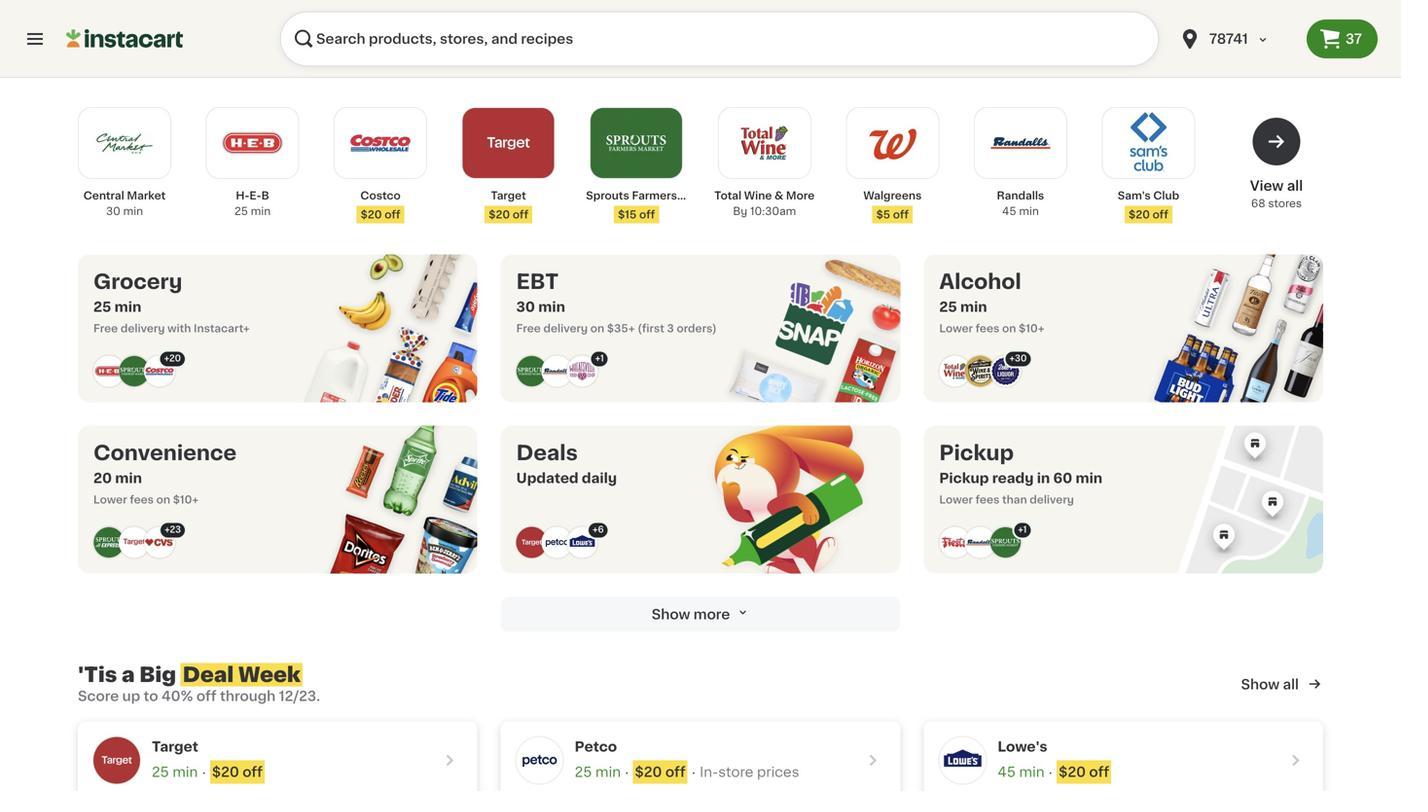 Task type: locate. For each thing, give the bounding box(es) containing it.
1 horizontal spatial target
[[491, 190, 526, 201]]

1 for ebt
[[600, 354, 604, 363]]

$10+
[[1019, 323, 1045, 334], [173, 494, 199, 505]]

lower inside convenience 20 min lower fees on $10+
[[93, 494, 127, 505]]

on up + 30
[[1002, 323, 1016, 334]]

68
[[1251, 198, 1266, 209]]

target inside target $20 off
[[491, 190, 526, 201]]

off left the in-
[[665, 765, 686, 779]]

free up h-e-b logo
[[93, 323, 118, 334]]

central market image
[[91, 110, 158, 176]]

to
[[144, 689, 158, 703]]

1 down 'than'
[[1023, 525, 1027, 534]]

pickup left ready
[[939, 471, 989, 485]]

show all button
[[1241, 675, 1323, 694]]

25 inside alcohol 25 min lower fees on $10+
[[939, 300, 957, 314]]

1 horizontal spatial 25 min
[[575, 765, 621, 779]]

0 horizontal spatial delivery
[[121, 323, 165, 334]]

show inside popup button
[[1241, 678, 1280, 691]]

2 vertical spatial 30
[[1015, 354, 1027, 363]]

off down costco
[[385, 209, 400, 220]]

randalls logo image for ebt
[[542, 356, 573, 387]]

0 horizontal spatial 25 min
[[152, 765, 198, 779]]

fees up travis heights wine & spirits logo
[[976, 323, 1000, 334]]

Search field
[[280, 12, 1159, 66]]

all
[[1287, 179, 1303, 193], [1283, 678, 1299, 691]]

on up + 23
[[156, 494, 170, 505]]

min down petco
[[595, 765, 621, 779]]

on inside alcohol 25 min lower fees on $10+
[[1002, 323, 1016, 334]]

0 horizontal spatial on
[[156, 494, 170, 505]]

sprouts farmers market logo image left wheatsville co-op logo
[[516, 356, 548, 387]]

off
[[385, 209, 400, 220], [513, 209, 528, 220], [639, 209, 655, 220], [893, 209, 909, 220], [1153, 209, 1169, 220], [196, 689, 217, 703], [243, 765, 263, 779], [665, 765, 686, 779], [1089, 765, 1109, 779]]

20
[[169, 354, 181, 363], [93, 471, 112, 485]]

0 vertical spatial all
[[1287, 179, 1303, 193]]

1 vertical spatial pickup
[[939, 471, 989, 485]]

delivery inside grocery 25 min free delivery with instacart+
[[121, 323, 165, 334]]

cvs® logo image
[[144, 527, 175, 558]]

0 vertical spatial 20
[[169, 354, 181, 363]]

0 horizontal spatial randalls logo image
[[542, 356, 573, 387]]

0 vertical spatial show
[[652, 608, 690, 621]]

e-
[[250, 190, 261, 201]]

25 down alcohol
[[939, 300, 957, 314]]

20 for +
[[169, 354, 181, 363]]

fees inside pickup pickup ready in 60 min lower fees than delivery
[[976, 494, 1000, 505]]

than
[[1002, 494, 1027, 505]]

+ right target: fast delivery logo at the bottom left of page
[[165, 525, 170, 534]]

ebt 30 min free delivery on $35+ (first 3 orders)
[[516, 271, 717, 334]]

fees left 'than'
[[976, 494, 1000, 505]]

delivery left with
[[121, 323, 165, 334]]

2 horizontal spatial 30
[[1015, 354, 1027, 363]]

all for show all
[[1283, 678, 1299, 691]]

fees inside alcohol 25 min lower fees on $10+
[[976, 323, 1000, 334]]

0 horizontal spatial target
[[152, 740, 198, 754]]

delivery up wheatsville co-op logo
[[543, 323, 588, 334]]

off inside target $20 off
[[513, 209, 528, 220]]

lower up fiesta mart logo
[[939, 494, 973, 505]]

0 horizontal spatial 1
[[600, 354, 604, 363]]

sprouts farmers market logo image left the + 20
[[119, 356, 150, 387]]

market right central
[[127, 190, 166, 201]]

0 horizontal spatial $10+
[[173, 494, 199, 505]]

h e b image
[[219, 110, 286, 176]]

0 vertical spatial 1
[[600, 354, 604, 363]]

1 free from the left
[[93, 323, 118, 334]]

fees inside convenience 20 min lower fees on $10+
[[130, 494, 154, 505]]

walgreens
[[863, 190, 922, 201]]

sprouts express logo image
[[93, 527, 125, 558]]

randalls logo image up deals heading
[[542, 356, 573, 387]]

1 horizontal spatial 30
[[516, 300, 535, 314]]

$20 off for petco
[[635, 765, 686, 779]]

25 down to
[[152, 765, 169, 779]]

ebt
[[516, 271, 559, 292]]

on inside convenience 20 min lower fees on $10+
[[156, 494, 170, 505]]

show more button
[[501, 597, 900, 632]]

0 vertical spatial 30
[[106, 206, 120, 217]]

(first
[[638, 323, 664, 334]]

2 free from the left
[[516, 323, 541, 334]]

25 down petco
[[575, 765, 592, 779]]

delivery inside pickup pickup ready in 60 min lower fees than delivery
[[1030, 494, 1074, 505]]

$10+ up + 30
[[1019, 323, 1045, 334]]

lower for alcohol
[[939, 323, 973, 334]]

$20 off left the in-
[[635, 765, 686, 779]]

in
[[1037, 471, 1050, 485]]

1 horizontal spatial randalls logo image
[[965, 527, 996, 558]]

+
[[164, 354, 169, 363], [595, 354, 600, 363], [1009, 354, 1015, 363], [165, 525, 170, 534], [593, 525, 598, 534], [1018, 525, 1023, 534]]

more
[[786, 190, 815, 201]]

sam's club image
[[1116, 110, 1182, 176]]

1 for pickup
[[1023, 525, 1027, 534]]

'tis a big deal week score up to 40% off through 12/23.
[[78, 665, 320, 703]]

min inside central market 30 min
[[123, 206, 143, 217]]

0 horizontal spatial 30
[[106, 206, 120, 217]]

target up ebt
[[491, 190, 526, 201]]

off right $5
[[893, 209, 909, 220]]

off right $15
[[639, 209, 655, 220]]

target logo image
[[516, 527, 548, 558]]

+ down 'than'
[[1018, 525, 1023, 534]]

pickup up ready
[[939, 443, 1014, 463]]

0 horizontal spatial 20
[[93, 471, 112, 485]]

0 horizontal spatial + 1
[[595, 354, 604, 363]]

min down convenience heading
[[115, 471, 142, 485]]

0 vertical spatial randalls logo image
[[542, 356, 573, 387]]

23
[[170, 525, 181, 534]]

on inside ebt 30 min free delivery on $35+ (first 3 orders)
[[590, 323, 604, 334]]

1 vertical spatial 1
[[1023, 525, 1027, 534]]

2 horizontal spatial delivery
[[1030, 494, 1074, 505]]

central market 30 min
[[83, 190, 166, 217]]

45 down lowe's
[[998, 765, 1016, 779]]

'tis
[[78, 665, 117, 685]]

target
[[491, 190, 526, 201], [152, 740, 198, 754]]

20 up sprouts express logo
[[93, 471, 112, 485]]

78741 button
[[1178, 12, 1295, 66]]

market
[[127, 190, 166, 201], [680, 190, 719, 201]]

min down central
[[123, 206, 143, 217]]

1 vertical spatial show
[[1241, 678, 1280, 691]]

walgreens $5 off
[[863, 190, 922, 220]]

sprouts farmers market logo image down 'than'
[[990, 527, 1021, 558]]

0 vertical spatial pickup
[[939, 443, 1014, 463]]

30 down central
[[106, 206, 120, 217]]

off inside walgreens $5 off
[[893, 209, 909, 220]]

+ 1
[[595, 354, 604, 363], [1018, 525, 1027, 534]]

show all
[[1241, 678, 1299, 691]]

alcohol
[[939, 271, 1021, 292]]

min down alcohol
[[960, 300, 987, 314]]

1 horizontal spatial $20 off
[[635, 765, 686, 779]]

min
[[123, 206, 143, 217], [251, 206, 271, 217], [1019, 206, 1039, 217], [114, 300, 141, 314], [538, 300, 565, 314], [960, 300, 987, 314], [115, 471, 142, 485], [1076, 471, 1103, 485], [173, 765, 198, 779], [595, 765, 621, 779], [1019, 765, 1045, 779]]

$10+ inside convenience 20 min lower fees on $10+
[[173, 494, 199, 505]]

25 down h-
[[234, 206, 248, 217]]

min down ebt
[[538, 300, 565, 314]]

on for alcohol
[[1002, 323, 1016, 334]]

stores
[[1268, 198, 1302, 209]]

on left $35+
[[590, 323, 604, 334]]

free for grocery
[[93, 323, 118, 334]]

1 horizontal spatial + 1
[[1018, 525, 1027, 534]]

2 $20 off from the left
[[635, 765, 686, 779]]

on
[[590, 323, 604, 334], [1002, 323, 1016, 334], [156, 494, 170, 505]]

grocery heading
[[93, 270, 250, 293]]

show inside dropdown button
[[652, 608, 690, 621]]

+ 1 down ebt 30 min free delivery on $35+ (first 3 orders)
[[595, 354, 604, 363]]

1 vertical spatial target
[[152, 740, 198, 754]]

$20 off right 45 min
[[1059, 765, 1109, 779]]

+ for ebt
[[595, 354, 600, 363]]

free down ebt
[[516, 323, 541, 334]]

None search field
[[280, 12, 1159, 66]]

off inside sam's club $20 off
[[1153, 209, 1169, 220]]

30 right travis heights wine & spirits logo
[[1015, 354, 1027, 363]]

costco image
[[347, 110, 414, 176]]

min inside the h-e-b 25 min
[[251, 206, 271, 217]]

+ right travis heights wine & spirits logo
[[1009, 354, 1015, 363]]

+ 23
[[165, 525, 181, 534]]

free inside ebt 30 min free delivery on $35+ (first 3 orders)
[[516, 323, 541, 334]]

30
[[106, 206, 120, 217], [516, 300, 535, 314], [1015, 354, 1027, 363]]

randalls logo image for pickup
[[965, 527, 996, 558]]

delivery inside ebt 30 min free delivery on $35+ (first 3 orders)
[[543, 323, 588, 334]]

delivery for grocery
[[121, 323, 165, 334]]

1 vertical spatial $10+
[[173, 494, 199, 505]]

min down randalls
[[1019, 206, 1039, 217]]

target image up target $20 off
[[475, 110, 542, 176]]

delivery
[[121, 323, 165, 334], [543, 323, 588, 334], [1030, 494, 1074, 505]]

pickup
[[939, 443, 1014, 463], [939, 471, 989, 485]]

more
[[694, 608, 730, 621]]

1 horizontal spatial sprouts farmers market logo image
[[516, 356, 548, 387]]

walgreens image
[[860, 110, 926, 176]]

0 vertical spatial $10+
[[1019, 323, 1045, 334]]

0 horizontal spatial free
[[93, 323, 118, 334]]

petco
[[575, 740, 617, 754]]

target image down up
[[93, 737, 140, 784]]

off down deal
[[196, 689, 217, 703]]

pickup heading
[[939, 441, 1103, 465]]

+ down ebt 30 min free delivery on $35+ (first 3 orders)
[[595, 354, 600, 363]]

1 vertical spatial 30
[[516, 300, 535, 314]]

30 inside ebt 30 min free delivery on $35+ (first 3 orders)
[[516, 300, 535, 314]]

2 horizontal spatial on
[[1002, 323, 1016, 334]]

h-e-b logo image
[[93, 356, 125, 387]]

lower inside alcohol 25 min lower fees on $10+
[[939, 323, 973, 334]]

30 inside central market 30 min
[[106, 206, 120, 217]]

$20 inside target $20 off
[[489, 209, 510, 220]]

fees
[[976, 323, 1000, 334], [130, 494, 154, 505], [976, 494, 1000, 505]]

min down grocery
[[114, 300, 141, 314]]

off inside "costco $20 off"
[[385, 209, 400, 220]]

20 inside convenience 20 min lower fees on $10+
[[93, 471, 112, 485]]

0 horizontal spatial show
[[652, 608, 690, 621]]

lower up sprouts express logo
[[93, 494, 127, 505]]

45 down randalls
[[1002, 206, 1016, 217]]

delivery down in
[[1030, 494, 1074, 505]]

$20 off down through
[[212, 765, 263, 779]]

total
[[714, 190, 742, 201]]

+ down with
[[164, 354, 169, 363]]

view all 68 stores
[[1250, 179, 1303, 209]]

2 horizontal spatial $20 off
[[1059, 765, 1109, 779]]

25
[[234, 206, 248, 217], [93, 300, 111, 314], [939, 300, 957, 314], [152, 765, 169, 779], [575, 765, 592, 779]]

in-store prices
[[700, 765, 799, 779]]

total wine & more image
[[732, 110, 798, 176]]

3 $20 off from the left
[[1059, 765, 1109, 779]]

25 min down 40%
[[152, 765, 198, 779]]

1 vertical spatial 20
[[93, 471, 112, 485]]

25 down grocery
[[93, 300, 111, 314]]

all inside view all 68 stores
[[1287, 179, 1303, 193]]

min down b
[[251, 206, 271, 217]]

20 down with
[[169, 354, 181, 363]]

1 market from the left
[[127, 190, 166, 201]]

$10+ inside alcohol 25 min lower fees on $10+
[[1019, 323, 1045, 334]]

1 vertical spatial all
[[1283, 678, 1299, 691]]

+ for grocery
[[164, 354, 169, 363]]

45
[[1002, 206, 1016, 217], [998, 765, 1016, 779]]

25 inside the h-e-b 25 min
[[234, 206, 248, 217]]

2 25 min from the left
[[575, 765, 621, 779]]

randalls logo image
[[542, 356, 573, 387], [965, 527, 996, 558]]

min right the 60
[[1076, 471, 1103, 485]]

0 vertical spatial target image
[[475, 110, 542, 176]]

1 horizontal spatial delivery
[[543, 323, 588, 334]]

1 horizontal spatial 1
[[1023, 525, 1027, 534]]

lower up "total wine & more logo"
[[939, 323, 973, 334]]

lowe's logo image
[[567, 527, 598, 558]]

1 horizontal spatial 20
[[169, 354, 181, 363]]

costco logo image
[[144, 356, 175, 387]]

1 vertical spatial + 1
[[1018, 525, 1027, 534]]

2 market from the left
[[680, 190, 719, 201]]

$10+ up 23
[[173, 494, 199, 505]]

zeke's liquor logo image
[[990, 356, 1021, 387]]

37
[[1346, 32, 1362, 46]]

petco image
[[516, 737, 563, 784]]

1 horizontal spatial free
[[516, 323, 541, 334]]

min down 40%
[[173, 765, 198, 779]]

1 horizontal spatial show
[[1241, 678, 1280, 691]]

25 min down petco
[[575, 765, 621, 779]]

convenience 20 min lower fees on $10+
[[93, 443, 237, 505]]

30 down ebt
[[516, 300, 535, 314]]

market right farmers
[[680, 190, 719, 201]]

off inside 'tis a big deal week score up to 40% off through 12/23.
[[196, 689, 217, 703]]

25 min for target
[[152, 765, 198, 779]]

market inside "sprouts farmers market $15 off"
[[680, 190, 719, 201]]

total wine & more by 10:30am
[[714, 190, 815, 217]]

target for target
[[152, 740, 198, 754]]

sprouts farmers market logo image
[[119, 356, 150, 387], [516, 356, 548, 387], [990, 527, 1021, 558]]

target down 40%
[[152, 740, 198, 754]]

$20 off
[[212, 765, 263, 779], [635, 765, 686, 779], [1059, 765, 1109, 779]]

1 pickup from the top
[[939, 443, 1014, 463]]

lower
[[939, 323, 973, 334], [93, 494, 127, 505], [939, 494, 973, 505]]

randalls logo image down ready
[[965, 527, 996, 558]]

fees up target: fast delivery logo at the bottom left of page
[[130, 494, 154, 505]]

costco $20 off
[[360, 190, 401, 220]]

all for view all 68 stores
[[1287, 179, 1303, 193]]

45 min
[[998, 765, 1045, 779]]

free inside grocery 25 min free delivery with instacart+
[[93, 323, 118, 334]]

1 horizontal spatial $10+
[[1019, 323, 1045, 334]]

1 horizontal spatial target image
[[475, 110, 542, 176]]

off down club
[[1153, 209, 1169, 220]]

through
[[220, 689, 276, 703]]

1 vertical spatial randalls logo image
[[965, 527, 996, 558]]

0 vertical spatial + 1
[[595, 354, 604, 363]]

1
[[600, 354, 604, 363], [1023, 525, 1027, 534]]

0 horizontal spatial market
[[127, 190, 166, 201]]

target image
[[475, 110, 542, 176], [93, 737, 140, 784]]

20 for convenience
[[93, 471, 112, 485]]

all inside popup button
[[1283, 678, 1299, 691]]

club
[[1153, 190, 1179, 201]]

+ 1 down 'than'
[[1018, 525, 1027, 534]]

1 horizontal spatial on
[[590, 323, 604, 334]]

free
[[93, 323, 118, 334], [516, 323, 541, 334]]

0 horizontal spatial $20 off
[[212, 765, 263, 779]]

total wine & more logo image
[[939, 356, 970, 387]]

1 vertical spatial target image
[[93, 737, 140, 784]]

1 right wheatsville co-op logo
[[600, 354, 604, 363]]

1 $20 off from the left
[[212, 765, 263, 779]]

alcohol heading
[[939, 270, 1045, 293]]

1 25 min from the left
[[152, 765, 198, 779]]

petco logo image
[[542, 527, 573, 558]]

0 vertical spatial target
[[491, 190, 526, 201]]

1 horizontal spatial market
[[680, 190, 719, 201]]

off up ebt
[[513, 209, 528, 220]]

0 vertical spatial 45
[[1002, 206, 1016, 217]]

fees for convenience
[[130, 494, 154, 505]]



Task type: describe. For each thing, give the bounding box(es) containing it.
lower for convenience
[[93, 494, 127, 505]]

sam's club $20 off
[[1118, 190, 1179, 220]]

a
[[122, 665, 135, 685]]

sprouts
[[586, 190, 629, 201]]

alcohol 25 min lower fees on $10+
[[939, 271, 1045, 334]]

sprouts farmers market $15 off
[[586, 190, 719, 220]]

score
[[78, 689, 119, 703]]

$10+ for alcohol
[[1019, 323, 1045, 334]]

0 horizontal spatial sprouts farmers market logo image
[[119, 356, 150, 387]]

6
[[598, 525, 604, 534]]

free for ebt
[[516, 323, 541, 334]]

deal
[[183, 665, 234, 685]]

target $20 off
[[489, 190, 528, 220]]

min inside grocery 25 min free delivery with instacart+
[[114, 300, 141, 314]]

target: fast delivery logo image
[[119, 527, 150, 558]]

fiesta mart logo image
[[939, 527, 970, 558]]

farmers
[[632, 190, 677, 201]]

grocery 25 min free delivery with instacart+
[[93, 271, 250, 334]]

$15
[[618, 209, 637, 220]]

target for target $20 off
[[491, 190, 526, 201]]

37 button
[[1307, 19, 1378, 58]]

45 inside randalls 45 min
[[1002, 206, 1016, 217]]

on for convenience
[[156, 494, 170, 505]]

25 inside grocery 25 min free delivery with instacart+
[[93, 300, 111, 314]]

week
[[238, 665, 301, 685]]

12/23.
[[279, 689, 320, 703]]

on for ebt
[[590, 323, 604, 334]]

2 pickup from the top
[[939, 471, 989, 485]]

deals
[[516, 443, 578, 463]]

$10+ for convenience
[[173, 494, 199, 505]]

$5
[[876, 209, 890, 220]]

2 horizontal spatial sprouts farmers market logo image
[[990, 527, 1021, 558]]

+ 1 for pickup
[[1018, 525, 1027, 534]]

min inside randalls 45 min
[[1019, 206, 1039, 217]]

off down through
[[243, 765, 263, 779]]

deals updated daily
[[516, 443, 617, 485]]

off inside "sprouts farmers market $15 off"
[[639, 209, 655, 220]]

+ 30
[[1009, 354, 1027, 363]]

instacart+
[[194, 323, 250, 334]]

show for show all
[[1241, 678, 1280, 691]]

78741 button
[[1167, 12, 1307, 66]]

3
[[667, 323, 674, 334]]

prices
[[757, 765, 799, 779]]

78741
[[1209, 32, 1248, 46]]

market inside central market 30 min
[[127, 190, 166, 201]]

60
[[1053, 471, 1072, 485]]

$35+
[[607, 323, 635, 334]]

1 vertical spatial 45
[[998, 765, 1016, 779]]

central
[[83, 190, 124, 201]]

+ for convenience
[[165, 525, 170, 534]]

$20 inside "costco $20 off"
[[361, 209, 382, 220]]

pickup pickup ready in 60 min lower fees than delivery
[[939, 443, 1103, 505]]

+ 6
[[593, 525, 604, 534]]

sam's
[[1118, 190, 1151, 201]]

deals heading
[[516, 441, 617, 465]]

wine
[[744, 190, 772, 201]]

randalls 45 min
[[997, 190, 1044, 217]]

&
[[775, 190, 784, 201]]

ebt heading
[[516, 270, 717, 293]]

updated
[[516, 471, 579, 485]]

off right 45 min
[[1089, 765, 1109, 779]]

30 for ebt
[[516, 300, 535, 314]]

with
[[167, 323, 191, 334]]

$20 inside sam's club $20 off
[[1129, 209, 1150, 220]]

h-e-b 25 min
[[234, 190, 271, 217]]

in-
[[700, 765, 718, 779]]

delivery for ebt
[[543, 323, 588, 334]]

convenience
[[93, 443, 237, 463]]

min inside alcohol 25 min lower fees on $10+
[[960, 300, 987, 314]]

randalls
[[997, 190, 1044, 201]]

big
[[139, 665, 176, 685]]

fees for alcohol
[[976, 323, 1000, 334]]

+ 20
[[164, 354, 181, 363]]

travis heights wine & spirits logo image
[[965, 356, 996, 387]]

b
[[261, 190, 269, 201]]

lower inside pickup pickup ready in 60 min lower fees than delivery
[[939, 494, 973, 505]]

10:30am
[[750, 206, 796, 217]]

40%
[[161, 689, 193, 703]]

min inside ebt 30 min free delivery on $35+ (first 3 orders)
[[538, 300, 565, 314]]

$20 off for target
[[212, 765, 263, 779]]

25 min for petco
[[575, 765, 621, 779]]

sprouts farmers market image
[[604, 110, 670, 176]]

0 horizontal spatial target image
[[93, 737, 140, 784]]

wheatsville co-op logo image
[[567, 356, 598, 387]]

daily
[[582, 471, 617, 485]]

+ for pickup
[[1018, 525, 1023, 534]]

min inside pickup pickup ready in 60 min lower fees than delivery
[[1076, 471, 1103, 485]]

$20 off for lowe's
[[1059, 765, 1109, 779]]

min inside convenience 20 min lower fees on $10+
[[115, 471, 142, 485]]

+ 1 for ebt
[[595, 354, 604, 363]]

lowe's
[[998, 740, 1047, 754]]

lowe's image
[[939, 737, 986, 784]]

30 for +
[[1015, 354, 1027, 363]]

orders)
[[677, 323, 717, 334]]

view
[[1250, 179, 1284, 193]]

instacart image
[[66, 27, 183, 51]]

ready
[[992, 471, 1034, 485]]

up
[[122, 689, 140, 703]]

convenience heading
[[93, 441, 237, 465]]

+ for alcohol
[[1009, 354, 1015, 363]]

min down lowe's
[[1019, 765, 1045, 779]]

h-
[[236, 190, 250, 201]]

by
[[733, 206, 747, 217]]

show for show more
[[652, 608, 690, 621]]

+ right petco logo
[[593, 525, 598, 534]]

store
[[718, 765, 754, 779]]

randalls image
[[988, 110, 1054, 176]]

grocery
[[93, 271, 182, 292]]

costco
[[360, 190, 401, 201]]

show more
[[652, 608, 730, 621]]



Task type: vqa. For each thing, say whether or not it's contained in the screenshot.
&
yes



